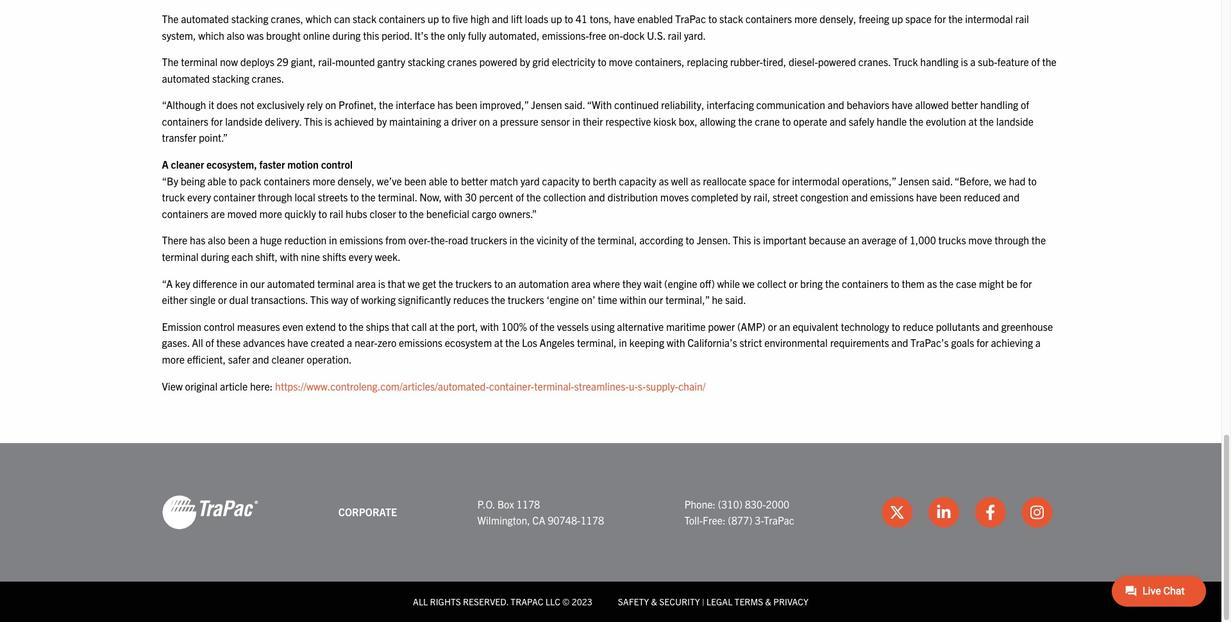 Task type: vqa. For each thing, say whether or not it's contained in the screenshot.
topmost 'program'
no



Task type: describe. For each thing, give the bounding box(es) containing it.
this inside the "a key difference in our automated terminal area is that we get the truckers to an automation area where they wait (engine off) while we collect or bring the containers to them as the case might be for either single or dual transactions. this way of working significantly reduces the truckers 'engine on' time within our terminal," he said.
[[310, 293, 329, 306]]

for inside the "a key difference in our automated terminal area is that we get the truckers to an automation area where they wait (engine off) while we collect or bring the containers to them as the case might be for either single or dual transactions. this way of working significantly reduces the truckers 'engine on' time within our terminal," he said.
[[1020, 277, 1033, 290]]

within
[[620, 293, 647, 306]]

shifts
[[322, 250, 346, 263]]

and down reduce
[[892, 336, 909, 349]]

allowing
[[700, 115, 736, 128]]

through inside a cleaner ecosystem, faster motion control "by being able to pack containers more densely, we've been able to better match yard capacity to berth capacity as well as reallocate space for intermodal operations," jensen said. "before, we had to truck every container through local streets to the terminal. now, with 30 percent of the collection and distribution moves completed by rail, street congestion and emissions have been reduced and containers are moved more quickly to rail hubs closer to the beneficial cargo owners."
[[258, 191, 292, 204]]

in up shifts
[[329, 234, 337, 247]]

and left safely
[[830, 115, 847, 128]]

and left behaviors
[[828, 98, 845, 111]]

handling for is
[[921, 55, 959, 68]]

keeping
[[630, 336, 665, 349]]

collection
[[543, 191, 586, 204]]

1 vertical spatial rail
[[668, 29, 682, 41]]

0 horizontal spatial which
[[198, 29, 225, 41]]

cranes,
[[271, 12, 303, 25]]

automated inside the terminal now deploys 29 giant, rail-mounted gantry stacking cranes powered by grid electricity to move containers, replacing rubber-tired, diesel-powered cranes. truck handling is a sub-feature of the automated stacking cranes.
[[162, 72, 210, 84]]

in inside the "a key difference in our automated terminal area is that we get the truckers to an automation area where they wait (engine off) while we collect or bring the containers to them as the case might be for either single or dual transactions. this way of working significantly reduces the truckers 'engine on' time within our terminal," he said.
[[240, 277, 248, 290]]

view
[[162, 380, 183, 392]]

call
[[412, 320, 427, 333]]

fully
[[468, 29, 487, 41]]

streets
[[318, 191, 348, 204]]

2 stack from the left
[[720, 12, 744, 25]]

(310)
[[718, 498, 743, 510]]

"by
[[162, 174, 178, 187]]

830-
[[745, 498, 766, 510]]

automated inside the "a key difference in our automated terminal area is that we get the truckers to an automation area where they wait (engine off) while we collect or bring the containers to them as the case might be for either single or dual transactions. this way of working significantly reduces the truckers 'engine on' time within our terminal," he said.
[[267, 277, 315, 290]]

emissions inside a cleaner ecosystem, faster motion control "by being able to pack containers more densely, we've been able to better match yard capacity to berth capacity as well as reallocate space for intermodal operations," jensen said. "before, we had to truck every container through local streets to the terminal. now, with 30 percent of the collection and distribution moves completed by rail, street congestion and emissions have been reduced and containers are moved more quickly to rail hubs closer to the beneficial cargo owners."
[[871, 191, 914, 204]]

1 horizontal spatial on
[[479, 115, 490, 128]]

1 vertical spatial stacking
[[408, 55, 445, 68]]

handling for of
[[981, 98, 1019, 111]]

containers down the faster
[[264, 174, 310, 187]]

0 horizontal spatial 1178
[[517, 498, 540, 510]]

0 vertical spatial which
[[306, 12, 332, 25]]

1 horizontal spatial 1178
[[581, 514, 604, 527]]

legal
[[707, 596, 733, 608]]

and down had
[[1003, 191, 1020, 204]]

to up "beneficial"
[[450, 174, 459, 187]]

0 vertical spatial our
[[250, 277, 265, 290]]

bring
[[801, 277, 823, 290]]

emissions inside there has also been a huge reduction in emissions from over-the-road truckers in the vicinity of the terminal, according to jensen. this is important because an average of 1,000 trucks move through the terminal during each shift, with nine shifts every week.
[[340, 234, 383, 247]]

2 vertical spatial truckers
[[508, 293, 544, 306]]

transactions.
[[251, 293, 308, 306]]

corporate image
[[162, 495, 258, 531]]

container
[[214, 191, 255, 204]]

with down maritime
[[667, 336, 686, 349]]

1 vertical spatial or
[[218, 293, 227, 306]]

power
[[708, 320, 735, 333]]

ecosystem,
[[207, 158, 257, 171]]

and down 'advances'
[[253, 353, 269, 366]]

single
[[190, 293, 216, 306]]

it's
[[415, 29, 429, 41]]

https://www.controleng.com/articles/automated-container-terminal-streamlines-u-s-supply-chain/ link
[[275, 380, 706, 392]]

2 powered from the left
[[818, 55, 857, 68]]

1 vertical spatial cranes.
[[252, 72, 284, 84]]

of right vicinity
[[570, 234, 579, 247]]

the terminal now deploys 29 giant, rail-mounted gantry stacking cranes powered by grid electricity to move containers, replacing rubber-tired, diesel-powered cranes. truck handling is a sub-feature of the automated stacking cranes.
[[162, 55, 1057, 84]]

gantry
[[377, 55, 406, 68]]

space for up
[[906, 12, 932, 25]]

move inside the terminal now deploys 29 giant, rail-mounted gantry stacking cranes powered by grid electricity to move containers, replacing rubber-tired, diesel-powered cranes. truck handling is a sub-feature of the automated stacking cranes.
[[609, 55, 633, 68]]

handle
[[877, 115, 907, 128]]

with right port,
[[481, 320, 499, 333]]

reallocate
[[703, 174, 747, 187]]

it
[[209, 98, 214, 111]]

2 & from the left
[[766, 596, 772, 608]]

3 up from the left
[[892, 12, 904, 25]]

more inside the automated stacking cranes, which can stack containers up to five high and lift loads up to 41 tons, have enabled trapac to stack containers more densely, freeing up space for the intermodal rail system, which also was brought online during this period. it's the only fully automated, emissions-free on-dock u.s. rail yard.
[[795, 12, 818, 25]]

2 horizontal spatial or
[[789, 277, 798, 290]]

rely
[[307, 98, 323, 111]]

1 powered from the left
[[479, 55, 518, 68]]

with inside a cleaner ecosystem, faster motion control "by being able to pack containers more densely, we've been able to better match yard capacity to berth capacity as well as reallocate space for intermodal operations," jensen said. "before, we had to truck every container through local streets to the terminal. now, with 30 percent of the collection and distribution moves completed by rail, street congestion and emissions have been reduced and containers are moved more quickly to rail hubs closer to the beneficial cargo owners."
[[444, 191, 463, 204]]

pollutants
[[936, 320, 980, 333]]

even
[[283, 320, 304, 333]]

for inside "although it does not exclusively rely on profinet, the interface has been improved," jensen said. "with continued reliability, interfacing communication and behaviors have allowed better handling of containers for landside delivery. this is achieved by maintaining a driver on a pressure sensor in their respective kiosk box, allowing the crane to operate and safely handle the evolution at the landside transfer point."
[[211, 115, 223, 128]]

reduction
[[284, 234, 327, 247]]

of up efficient,
[[206, 336, 214, 349]]

legal terms & privacy link
[[707, 596, 809, 608]]

hubs
[[346, 207, 367, 220]]

quickly
[[285, 207, 316, 220]]

jensen inside "although it does not exclusively rely on profinet, the interface has been improved," jensen said. "with continued reliability, interfacing communication and behaviors have allowed better handling of containers for landside delivery. this is achieved by maintaining a driver on a pressure sensor in their respective kiosk box, allowing the crane to operate and safely handle the evolution at the landside transfer point."
[[531, 98, 562, 111]]

a down greenhouse
[[1036, 336, 1041, 349]]

that inside emission control measures even extend to the ships that call at the port, with 100% of the vessels using alternative maritime power (amp) or an equivalent technology to reduce pollutants and greenhouse gases. all of these advances have created a near-zero emissions ecosystem at the los angeles terminal, in keeping with california's strict environmental requirements and trapac's goals for achieving a more efficient, safer and cleaner operation.
[[392, 320, 409, 333]]

that inside the "a key difference in our automated terminal area is that we get the truckers to an automation area where they wait (engine off) while we collect or bring the containers to them as the case might be for either single or dual transactions. this way of working significantly reduces the truckers 'engine on' time within our terminal," he said.
[[388, 277, 406, 290]]

to down ecosystem,
[[229, 174, 238, 187]]

cranes
[[447, 55, 477, 68]]

for inside a cleaner ecosystem, faster motion control "by being able to pack containers more densely, we've been able to better match yard capacity to berth capacity as well as reallocate space for intermodal operations," jensen said. "before, we had to truck every container through local streets to the terminal. now, with 30 percent of the collection and distribution moves completed by rail, street congestion and emissions have been reduced and containers are moved more quickly to rail hubs closer to the beneficial cargo owners."
[[778, 174, 790, 187]]

1 horizontal spatial cranes.
[[859, 55, 891, 68]]

system,
[[162, 29, 196, 41]]

containers inside "although it does not exclusively rely on profinet, the interface has been improved," jensen said. "with continued reliability, interfacing communication and behaviors have allowed better handling of containers for landside delivery. this is achieved by maintaining a driver on a pressure sensor in their respective kiosk box, allowing the crane to operate and safely handle the evolution at the landside transfer point."
[[162, 115, 209, 128]]

transfer
[[162, 131, 196, 144]]

better inside a cleaner ecosystem, faster motion control "by being able to pack containers more densely, we've been able to better match yard capacity to berth capacity as well as reallocate space for intermodal operations," jensen said. "before, we had to truck every container through local streets to the terminal. now, with 30 percent of the collection and distribution moves completed by rail, street congestion and emissions have been reduced and containers are moved more quickly to rail hubs closer to the beneficial cargo owners."
[[461, 174, 488, 187]]

an inside there has also been a huge reduction in emissions from over-the-road truckers in the vicinity of the terminal, according to jensen. this is important because an average of 1,000 trucks move through the terminal during each shift, with nine shifts every week.
[[849, 234, 860, 247]]

2023
[[572, 596, 593, 608]]

to left berth
[[582, 174, 591, 187]]

or inside emission control measures even extend to the ships that call at the port, with 100% of the vessels using alternative maritime power (amp) or an equivalent technology to reduce pollutants and greenhouse gases. all of these advances have created a near-zero emissions ecosystem at the los angeles terminal, in keeping with california's strict environmental requirements and trapac's goals for achieving a more efficient, safer and cleaner operation.
[[768, 320, 777, 333]]

2 vertical spatial stacking
[[212, 72, 249, 84]]

to left the automation
[[494, 277, 503, 290]]

1 landside from the left
[[225, 115, 263, 128]]

at inside "although it does not exclusively rely on profinet, the interface has been improved," jensen said. "with continued reliability, interfacing communication and behaviors have allowed better handling of containers for landside delivery. this is achieved by maintaining a driver on a pressure sensor in their respective kiosk box, allowing the crane to operate and safely handle the evolution at the landside transfer point."
[[969, 115, 978, 128]]

truckers for the
[[456, 277, 492, 290]]

tired,
[[763, 55, 787, 68]]

have inside a cleaner ecosystem, faster motion control "by being able to pack containers more densely, we've been able to better match yard capacity to berth capacity as well as reallocate space for intermodal operations," jensen said. "before, we had to truck every container through local streets to the terminal. now, with 30 percent of the collection and distribution moves completed by rail, street congestion and emissions have been reduced and containers are moved more quickly to rail hubs closer to the beneficial cargo owners."
[[917, 191, 938, 204]]

article
[[220, 380, 248, 392]]

"a
[[162, 277, 173, 290]]

phone:
[[685, 498, 716, 510]]

profinet,
[[339, 98, 377, 111]]

29
[[277, 55, 289, 68]]

"a key difference in our automated terminal area is that we get the truckers to an automation area where they wait (engine off) while we collect or bring the containers to them as the case might be for either single or dual transactions. this way of working significantly reduces the truckers 'engine on' time within our terminal," he said.
[[162, 277, 1033, 306]]

is inside the terminal now deploys 29 giant, rail-mounted gantry stacking cranes powered by grid electricity to move containers, replacing rubber-tired, diesel-powered cranes. truck handling is a sub-feature of the automated stacking cranes.
[[961, 55, 968, 68]]

high
[[471, 12, 490, 25]]

behaviors
[[847, 98, 890, 111]]

control inside a cleaner ecosystem, faster motion control "by being able to pack containers more densely, we've been able to better match yard capacity to berth capacity as well as reallocate space for intermodal operations," jensen said. "before, we had to truck every container through local streets to the terminal. now, with 30 percent of the collection and distribution moves completed by rail, street congestion and emissions have been reduced and containers are moved more quickly to rail hubs closer to the beneficial cargo owners."
[[321, 158, 353, 171]]

faster
[[259, 158, 285, 171]]

might
[[979, 277, 1005, 290]]

jensen.
[[697, 234, 731, 247]]

them
[[902, 277, 925, 290]]

trapac
[[511, 596, 544, 608]]

berth
[[593, 174, 617, 187]]

automated,
[[489, 29, 540, 41]]

1 capacity from the left
[[542, 174, 580, 187]]

containers up the tired,
[[746, 12, 792, 25]]

terminal,"
[[666, 293, 710, 306]]

box,
[[679, 115, 698, 128]]

containers down the truck at the top of page
[[162, 207, 209, 220]]

move inside there has also been a huge reduction in emissions from over-the-road truckers in the vicinity of the terminal, according to jensen. this is important because an average of 1,000 trucks move through the terminal during each shift, with nine shifts every week.
[[969, 234, 993, 247]]

a down "improved,""
[[493, 115, 498, 128]]

densely, inside a cleaner ecosystem, faster motion control "by being able to pack containers more densely, we've been able to better match yard capacity to berth capacity as well as reallocate space for intermodal operations," jensen said. "before, we had to truck every container through local streets to the terminal. now, with 30 percent of the collection and distribution moves completed by rail, street congestion and emissions have been reduced and containers are moved more quickly to rail hubs closer to the beneficial cargo owners."
[[338, 174, 375, 187]]

a left driver
[[444, 115, 449, 128]]

moves
[[661, 191, 689, 204]]

the automated stacking cranes, which can stack containers up to five high and lift loads up to 41 tons, have enabled trapac to stack containers more densely, freeing up space for the intermodal rail system, which also was brought online during this period. it's the only fully automated, emissions-free on-dock u.s. rail yard.
[[162, 12, 1030, 41]]

dual
[[229, 293, 249, 306]]

important
[[763, 234, 807, 247]]

closer
[[370, 207, 396, 220]]

and down berth
[[589, 191, 606, 204]]

to up hubs at the top left of the page
[[350, 191, 359, 204]]

to down streets
[[318, 207, 327, 220]]

cleaner inside a cleaner ecosystem, faster motion control "by being able to pack containers more densely, we've been able to better match yard capacity to berth capacity as well as reallocate space for intermodal operations," jensen said. "before, we had to truck every container through local streets to the terminal. now, with 30 percent of the collection and distribution moves completed by rail, street congestion and emissions have been reduced and containers are moved more quickly to rail hubs closer to the beneficial cargo owners."
[[171, 158, 204, 171]]

is inside the "a key difference in our automated terminal area is that we get the truckers to an automation area where they wait (engine off) while we collect or bring the containers to them as the case might be for either single or dual transactions. this way of working significantly reduces the truckers 'engine on' time within our terminal," he said.
[[378, 277, 385, 290]]

truck
[[893, 55, 918, 68]]

streamlines-
[[575, 380, 629, 392]]

to right had
[[1029, 174, 1037, 187]]

0 horizontal spatial as
[[659, 174, 669, 187]]

by inside a cleaner ecosystem, faster motion control "by being able to pack containers more densely, we've been able to better match yard capacity to berth capacity as well as reallocate space for intermodal operations," jensen said. "before, we had to truck every container through local streets to the terminal. now, with 30 percent of the collection and distribution moves completed by rail, street congestion and emissions have been reduced and containers are moved more quickly to rail hubs closer to the beneficial cargo owners."
[[741, 191, 752, 204]]

technology
[[841, 320, 890, 333]]

2 area from the left
[[572, 277, 591, 290]]

0 vertical spatial on
[[325, 98, 336, 111]]

free:
[[703, 514, 726, 527]]

shift,
[[256, 250, 278, 263]]

motion
[[288, 158, 319, 171]]

to left reduce
[[892, 320, 901, 333]]

https://www.controleng.com/articles/automated-
[[275, 380, 489, 392]]

more up huge
[[259, 207, 282, 220]]

the for the terminal now deploys 29 giant, rail-mounted gantry stacking cranes powered by grid electricity to move containers, replacing rubber-tired, diesel-powered cranes. truck handling is a sub-feature of the automated stacking cranes.
[[162, 55, 179, 68]]

1 horizontal spatial we
[[743, 277, 755, 290]]

containers up period.
[[379, 12, 426, 25]]

for inside emission control measures even extend to the ships that call at the port, with 100% of the vessels using alternative maritime power (amp) or an equivalent technology to reduce pollutants and greenhouse gases. all of these advances have created a near-zero emissions ecosystem at the los angeles terminal, in keeping with california's strict environmental requirements and trapac's goals for achieving a more efficient, safer and cleaner operation.
[[977, 336, 989, 349]]

week.
[[375, 250, 401, 263]]

terminal inside the "a key difference in our automated terminal area is that we get the truckers to an automation area where they wait (engine off) while we collect or bring the containers to them as the case might be for either single or dual transactions. this way of working significantly reduces the truckers 'engine on' time within our terminal," he said.
[[318, 277, 354, 290]]

2 horizontal spatial rail
[[1016, 12, 1030, 25]]

truckers for road
[[471, 234, 507, 247]]

view original article here: https://www.controleng.com/articles/automated-container-terminal-streamlines-u-s-supply-chain/
[[162, 380, 706, 392]]

also inside the automated stacking cranes, which can stack containers up to five high and lift loads up to 41 tons, have enabled trapac to stack containers more densely, freeing up space for the intermodal rail system, which also was brought online during this period. it's the only fully automated, emissions-free on-dock u.s. rail yard.
[[227, 29, 245, 41]]

p.o. box 1178 wilmington, ca 90748-1178
[[478, 498, 604, 527]]

2000
[[766, 498, 790, 510]]

to inside there has also been a huge reduction in emissions from over-the-road truckers in the vicinity of the terminal, according to jensen. this is important because an average of 1,000 trucks move through the terminal during each shift, with nine shifts every week.
[[686, 234, 695, 247]]

1 horizontal spatial our
[[649, 293, 664, 306]]

an inside emission control measures even extend to the ships that call at the port, with 100% of the vessels using alternative maritime power (amp) or an equivalent technology to reduce pollutants and greenhouse gases. all of these advances have created a near-zero emissions ecosystem at the los angeles terminal, in keeping with california's strict environmental requirements and trapac's goals for achieving a more efficient, safer and cleaner operation.
[[780, 320, 791, 333]]

have inside the automated stacking cranes, which can stack containers up to five high and lift loads up to 41 tons, have enabled trapac to stack containers more densely, freeing up space for the intermodal rail system, which also was brought online during this period. it's the only fully automated, emissions-free on-dock u.s. rail yard.
[[614, 12, 635, 25]]

of left 1,000
[[899, 234, 908, 247]]

their
[[583, 115, 603, 128]]

safety
[[618, 596, 649, 608]]

improved,"
[[480, 98, 529, 111]]

containers,
[[635, 55, 685, 68]]

these
[[217, 336, 241, 349]]

u.s.
[[647, 29, 666, 41]]

1 able from the left
[[208, 174, 226, 187]]

with inside there has also been a huge reduction in emissions from over-the-road truckers in the vicinity of the terminal, according to jensen. this is important because an average of 1,000 trucks move through the terminal during each shift, with nine shifts every week.
[[280, 250, 299, 263]]

rail-
[[318, 55, 335, 68]]

where
[[593, 277, 620, 290]]

to up replacing
[[709, 12, 717, 25]]

also inside there has also been a huge reduction in emissions from over-the-road truckers in the vicinity of the terminal, according to jensen. this is important because an average of 1,000 trucks move through the terminal during each shift, with nine shifts every week.
[[208, 234, 226, 247]]

pressure
[[500, 115, 539, 128]]

ecosystem
[[445, 336, 492, 349]]

1 & from the left
[[651, 596, 658, 608]]

1 up from the left
[[428, 12, 439, 25]]

in inside "although it does not exclusively rely on profinet, the interface has been improved," jensen said. "with continued reliability, interfacing communication and behaviors have allowed better handling of containers for landside delivery. this is achieved by maintaining a driver on a pressure sensor in their respective kiosk box, allowing the crane to operate and safely handle the evolution at the landside transfer point."
[[573, 115, 581, 128]]

stacking inside the automated stacking cranes, which can stack containers up to five high and lift loads up to 41 tons, have enabled trapac to stack containers more densely, freeing up space for the intermodal rail system, which also was brought online during this period. it's the only fully automated, emissions-free on-dock u.s. rail yard.
[[231, 12, 269, 25]]

2 up from the left
[[551, 12, 562, 25]]



Task type: locate. For each thing, give the bounding box(es) containing it.
been inside "although it does not exclusively rely on profinet, the interface has been improved," jensen said. "with continued reliability, interfacing communication and behaviors have allowed better handling of containers for landside delivery. this is achieved by maintaining a driver on a pressure sensor in their respective kiosk box, allowing the crane to operate and safely handle the evolution at the landside transfer point."
[[456, 98, 478, 111]]

stacking down it's
[[408, 55, 445, 68]]

during inside the automated stacking cranes, which can stack containers up to five high and lift loads up to 41 tons, have enabled trapac to stack containers more densely, freeing up space for the intermodal rail system, which also was brought online during this period. it's the only fully automated, emissions-free on-dock u.s. rail yard.
[[333, 29, 361, 41]]

has right the there
[[190, 234, 206, 247]]

2 able from the left
[[429, 174, 448, 187]]

move
[[609, 55, 633, 68], [969, 234, 993, 247]]

stack up the rubber-
[[720, 12, 744, 25]]

cranes.
[[859, 55, 891, 68], [252, 72, 284, 84]]

0 horizontal spatial said.
[[565, 98, 585, 111]]

is inside there has also been a huge reduction in emissions from over-the-road truckers in the vicinity of the terminal, according to jensen. this is important because an average of 1,000 trucks move through the terminal during each shift, with nine shifts every week.
[[754, 234, 761, 247]]

1 horizontal spatial jensen
[[899, 174, 930, 187]]

1 horizontal spatial cleaner
[[272, 353, 304, 366]]

been up each
[[228, 234, 250, 247]]

on right driver
[[479, 115, 490, 128]]

trapac up yard.
[[676, 12, 706, 25]]

operation.
[[307, 353, 352, 366]]

1 horizontal spatial &
[[766, 596, 772, 608]]

1 horizontal spatial an
[[780, 320, 791, 333]]

get
[[423, 277, 437, 290]]

1 vertical spatial said.
[[933, 174, 953, 187]]

intermodal up congestion
[[792, 174, 840, 187]]

he
[[712, 293, 723, 306]]

"before,
[[955, 174, 992, 187]]

every inside a cleaner ecosystem, faster motion control "by being able to pack containers more densely, we've been able to better match yard capacity to berth capacity as well as reallocate space for intermodal operations," jensen said. "before, we had to truck every container through local streets to the terminal. now, with 30 percent of the collection and distribution moves completed by rail, street congestion and emissions have been reduced and containers are moved more quickly to rail hubs closer to the beneficial cargo owners."
[[187, 191, 211, 204]]

1 horizontal spatial better
[[952, 98, 978, 111]]

does
[[217, 98, 238, 111]]

2 horizontal spatial emissions
[[871, 191, 914, 204]]

0 vertical spatial rail
[[1016, 12, 1030, 25]]

1 vertical spatial at
[[430, 320, 438, 333]]

an left average
[[849, 234, 860, 247]]

in left keeping
[[619, 336, 627, 349]]

for inside the automated stacking cranes, which can stack containers up to five high and lift loads up to 41 tons, have enabled trapac to stack containers more densely, freeing up space for the intermodal rail system, which also was brought online during this period. it's the only fully automated, emissions-free on-dock u.s. rail yard.
[[935, 12, 947, 25]]

capacity up distribution
[[619, 174, 657, 187]]

have up on-
[[614, 12, 635, 25]]

of right feature
[[1032, 55, 1040, 68]]

0 horizontal spatial stack
[[353, 12, 377, 25]]

of down feature
[[1021, 98, 1030, 111]]

footer
[[0, 443, 1222, 622]]

0 horizontal spatial by
[[377, 115, 387, 128]]

1 horizontal spatial by
[[520, 55, 530, 68]]

1 vertical spatial emissions
[[340, 234, 383, 247]]

1 horizontal spatial area
[[572, 277, 591, 290]]

a left near-
[[347, 336, 352, 349]]

have up handle
[[892, 98, 913, 111]]

1 vertical spatial better
[[461, 174, 488, 187]]

up
[[428, 12, 439, 25], [551, 12, 562, 25], [892, 12, 904, 25]]

0 horizontal spatial move
[[609, 55, 633, 68]]

has
[[438, 98, 453, 111], [190, 234, 206, 247]]

intermodal inside the automated stacking cranes, which can stack containers up to five high and lift loads up to 41 tons, have enabled trapac to stack containers more densely, freeing up space for the intermodal rail system, which also was brought online during this period. it's the only fully automated, emissions-free on-dock u.s. rail yard.
[[966, 12, 1013, 25]]

diesel-
[[789, 55, 818, 68]]

1178
[[517, 498, 540, 510], [581, 514, 604, 527]]

intermodal
[[966, 12, 1013, 25], [792, 174, 840, 187]]

near-
[[355, 336, 378, 349]]

of inside the "a key difference in our automated terminal area is that we get the truckers to an automation area where they wait (engine off) while we collect or bring the containers to them as the case might be for either single or dual transactions. this way of working significantly reduces the truckers 'engine on' time within our terminal," he said.
[[350, 293, 359, 306]]

of up owners."
[[516, 191, 524, 204]]

by inside "although it does not exclusively rely on profinet, the interface has been improved," jensen said. "with continued reliability, interfacing communication and behaviors have allowed better handling of containers for landside delivery. this is achieved by maintaining a driver on a pressure sensor in their respective kiosk box, allowing the crane to operate and safely handle the evolution at the landside transfer point."
[[377, 115, 387, 128]]

giant,
[[291, 55, 316, 68]]

space for reallocate
[[749, 174, 776, 187]]

allowed
[[916, 98, 949, 111]]

1 horizontal spatial said.
[[726, 293, 747, 306]]

0 horizontal spatial also
[[208, 234, 226, 247]]

powered down automated,
[[479, 55, 518, 68]]

0 vertical spatial through
[[258, 191, 292, 204]]

a inside the terminal now deploys 29 giant, rail-mounted gantry stacking cranes powered by grid electricity to move containers, replacing rubber-tired, diesel-powered cranes. truck handling is a sub-feature of the automated stacking cranes.
[[971, 55, 976, 68]]

either
[[162, 293, 188, 306]]

to left the 41
[[565, 12, 574, 25]]

truck
[[162, 191, 185, 204]]

2 vertical spatial by
[[741, 191, 752, 204]]

tons,
[[590, 12, 612, 25]]

100%
[[502, 320, 527, 333]]

the for the automated stacking cranes, which can stack containers up to five high and lift loads up to 41 tons, have enabled trapac to stack containers more densely, freeing up space for the intermodal rail system, which also was brought online during this period. it's the only fully automated, emissions-free on-dock u.s. rail yard.
[[162, 12, 179, 25]]

has up driver
[[438, 98, 453, 111]]

said. down while
[[726, 293, 747, 306]]

1 horizontal spatial rail
[[668, 29, 682, 41]]

2 vertical spatial emissions
[[399, 336, 443, 349]]

cleaner up the being
[[171, 158, 204, 171]]

0 horizontal spatial cleaner
[[171, 158, 204, 171]]

said. inside a cleaner ecosystem, faster motion control "by being able to pack containers more densely, we've been able to better match yard capacity to berth capacity as well as reallocate space for intermodal operations," jensen said. "before, we had to truck every container through local streets to the terminal. now, with 30 percent of the collection and distribution moves completed by rail, street congestion and emissions have been reduced and containers are moved more quickly to rail hubs closer to the beneficial cargo owners."
[[933, 174, 953, 187]]

space inside the automated stacking cranes, which can stack containers up to five high and lift loads up to 41 tons, have enabled trapac to stack containers more densely, freeing up space for the intermodal rail system, which also was brought online during this period. it's the only fully automated, emissions-free on-dock u.s. rail yard.
[[906, 12, 932, 25]]

30
[[465, 191, 477, 204]]

sensor
[[541, 115, 570, 128]]

1 horizontal spatial every
[[349, 250, 373, 263]]

1 stack from the left
[[353, 12, 377, 25]]

cleaner inside emission control measures even extend to the ships that call at the port, with 100% of the vessels using alternative maritime power (amp) or an equivalent technology to reduce pollutants and greenhouse gases. all of these advances have created a near-zero emissions ecosystem at the los angeles terminal, in keeping with california's strict environmental requirements and trapac's goals for achieving a more efficient, safer and cleaner operation.
[[272, 353, 304, 366]]

automated up "although
[[162, 72, 210, 84]]

all inside emission control measures even extend to the ships that call at the port, with 100% of the vessels using alternative maritime power (amp) or an equivalent technology to reduce pollutants and greenhouse gases. all of these advances have created a near-zero emissions ecosystem at the los angeles terminal, in keeping with california's strict environmental requirements and trapac's goals for achieving a more efficient, safer and cleaner operation.
[[192, 336, 203, 349]]

emissions inside emission control measures even extend to the ships that call at the port, with 100% of the vessels using alternative maritime power (amp) or an equivalent technology to reduce pollutants and greenhouse gases. all of these advances have created a near-zero emissions ecosystem at the los angeles terminal, in keeping with california's strict environmental requirements and trapac's goals for achieving a more efficient, safer and cleaner operation.
[[399, 336, 443, 349]]

safely
[[849, 115, 875, 128]]

0 horizontal spatial emissions
[[340, 234, 383, 247]]

been inside there has also been a huge reduction in emissions from over-the-road truckers in the vicinity of the terminal, according to jensen. this is important because an average of 1,000 trucks move through the terminal during each shift, with nine shifts every week.
[[228, 234, 250, 247]]

footer containing p.o. box 1178
[[0, 443, 1222, 622]]

0 vertical spatial better
[[952, 98, 978, 111]]

more inside emission control measures even extend to the ships that call at the port, with 100% of the vessels using alternative maritime power (amp) or an equivalent technology to reduce pollutants and greenhouse gases. all of these advances have created a near-zero emissions ecosystem at the los angeles terminal, in keeping with california's strict environmental requirements and trapac's goals for achieving a more efficient, safer and cleaner operation.
[[162, 353, 185, 366]]

have down even
[[287, 336, 308, 349]]

1 horizontal spatial densely,
[[820, 12, 857, 25]]

driver
[[452, 115, 477, 128]]

not
[[240, 98, 255, 111]]

powered
[[479, 55, 518, 68], [818, 55, 857, 68]]

0 horizontal spatial handling
[[921, 55, 959, 68]]

stacking down now
[[212, 72, 249, 84]]

is inside "although it does not exclusively rely on profinet, the interface has been improved," jensen said. "with continued reliability, interfacing communication and behaviors have allowed better handling of containers for landside delivery. this is achieved by maintaining a driver on a pressure sensor in their respective kiosk box, allowing the crane to operate and safely handle the evolution at the landside transfer point."
[[325, 115, 332, 128]]

0 vertical spatial or
[[789, 277, 798, 290]]

0 horizontal spatial has
[[190, 234, 206, 247]]

there has also been a huge reduction in emissions from over-the-road truckers in the vicinity of the terminal, according to jensen. this is important because an average of 1,000 trucks move through the terminal during each shift, with nine shifts every week.
[[162, 234, 1046, 263]]

0 vertical spatial that
[[388, 277, 406, 290]]

said. left "before,
[[933, 174, 953, 187]]

2 capacity from the left
[[619, 174, 657, 187]]

every right shifts
[[349, 250, 373, 263]]

can
[[334, 12, 351, 25]]

all left rights
[[413, 596, 428, 608]]

1 the from the top
[[162, 12, 179, 25]]

0 horizontal spatial rail
[[330, 207, 343, 220]]

more up streets
[[313, 174, 335, 187]]

0 horizontal spatial we
[[408, 277, 420, 290]]

in down owners."
[[510, 234, 518, 247]]

and up achieving
[[983, 320, 999, 333]]

said. inside the "a key difference in our automated terminal area is that we get the truckers to an automation area where they wait (engine off) while we collect or bring the containers to them as the case might be for either single or dual transactions. this way of working significantly reduces the truckers 'engine on' time within our terminal," he said.
[[726, 293, 747, 306]]

0 horizontal spatial at
[[430, 320, 438, 333]]

control inside emission control measures even extend to the ships that call at the port, with 100% of the vessels using alternative maritime power (amp) or an equivalent technology to reduce pollutants and greenhouse gases. all of these advances have created a near-zero emissions ecosystem at the los angeles terminal, in keeping with california's strict environmental requirements and trapac's goals for achieving a more efficient, safer and cleaner operation.
[[204, 320, 235, 333]]

of right way
[[350, 293, 359, 306]]

1 vertical spatial through
[[995, 234, 1030, 247]]

1 vertical spatial handling
[[981, 98, 1019, 111]]

1 horizontal spatial all
[[413, 596, 428, 608]]

better inside "although it does not exclusively rely on profinet, the interface has been improved," jensen said. "with continued reliability, interfacing communication and behaviors have allowed better handling of containers for landside delivery. this is achieved by maintaining a driver on a pressure sensor in their respective kiosk box, allowing the crane to operate and safely handle the evolution at the landside transfer point."
[[952, 98, 978, 111]]

continued
[[615, 98, 659, 111]]

case
[[957, 277, 977, 290]]

achieved
[[334, 115, 374, 128]]

alternative
[[617, 320, 664, 333]]

to left them
[[891, 277, 900, 290]]

truckers inside there has also been a huge reduction in emissions from over-the-road truckers in the vicinity of the terminal, according to jensen. this is important because an average of 1,000 trucks move through the terminal during each shift, with nine shifts every week.
[[471, 234, 507, 247]]

using
[[591, 320, 615, 333]]

automation
[[519, 277, 569, 290]]

well
[[671, 174, 689, 187]]

handling right truck
[[921, 55, 959, 68]]

1 horizontal spatial as
[[691, 174, 701, 187]]

1 vertical spatial on
[[479, 115, 490, 128]]

in left their
[[573, 115, 581, 128]]

1 horizontal spatial trapac
[[764, 514, 795, 527]]

is left achieved
[[325, 115, 332, 128]]

and
[[492, 12, 509, 25], [828, 98, 845, 111], [830, 115, 847, 128], [589, 191, 606, 204], [851, 191, 868, 204], [1003, 191, 1020, 204], [983, 320, 999, 333], [892, 336, 909, 349], [253, 353, 269, 366]]

loads
[[525, 12, 549, 25]]

have inside "although it does not exclusively rely on profinet, the interface has been improved," jensen said. "with continued reliability, interfacing communication and behaviors have allowed better handling of containers for landside delivery. this is achieved by maintaining a driver on a pressure sensor in their respective kiosk box, allowing the crane to operate and safely handle the evolution at the landside transfer point."
[[892, 98, 913, 111]]

2 the from the top
[[162, 55, 179, 68]]

online
[[303, 29, 330, 41]]

automated inside the automated stacking cranes, which can stack containers up to five high and lift loads up to 41 tons, have enabled trapac to stack containers more densely, freeing up space for the intermodal rail system, which also was brought online during this period. it's the only fully automated, emissions-free on-dock u.s. rail yard.
[[181, 12, 229, 25]]

truckers up the reduces
[[456, 277, 492, 290]]

now,
[[420, 191, 442, 204]]

all
[[192, 336, 203, 349], [413, 596, 428, 608]]

0 horizontal spatial powered
[[479, 55, 518, 68]]

0 horizontal spatial jensen
[[531, 98, 562, 111]]

intermodal inside a cleaner ecosystem, faster motion control "by being able to pack containers more densely, we've been able to better match yard capacity to berth capacity as well as reallocate space for intermodal operations," jensen said. "before, we had to truck every container through local streets to the terminal. now, with 30 percent of the collection and distribution moves completed by rail, street congestion and emissions have been reduced and containers are moved more quickly to rail hubs closer to the beneficial cargo owners."
[[792, 174, 840, 187]]

at right evolution
[[969, 115, 978, 128]]

2 landside from the left
[[997, 115, 1034, 128]]

on right "rely"
[[325, 98, 336, 111]]

of up los
[[530, 320, 538, 333]]

2 vertical spatial said.
[[726, 293, 747, 306]]

only
[[448, 29, 466, 41]]

terminal inside the terminal now deploys 29 giant, rail-mounted gantry stacking cranes powered by grid electricity to move containers, replacing rubber-tired, diesel-powered cranes. truck handling is a sub-feature of the automated stacking cranes.
[[181, 55, 218, 68]]

said. up their
[[565, 98, 585, 111]]

0 horizontal spatial densely,
[[338, 174, 375, 187]]

0 vertical spatial during
[[333, 29, 361, 41]]

control up these
[[204, 320, 235, 333]]

0 horizontal spatial trapac
[[676, 12, 706, 25]]

containers up technology
[[842, 277, 889, 290]]

and down operations," at the top of page
[[851, 191, 868, 204]]

has inside there has also been a huge reduction in emissions from over-the-road truckers in the vicinity of the terminal, according to jensen. this is important because an average of 1,000 trucks move through the terminal during each shift, with nine shifts every week.
[[190, 234, 206, 247]]

by left grid
[[520, 55, 530, 68]]

"although it does not exclusively rely on profinet, the interface has been improved," jensen said. "with continued reliability, interfacing communication and behaviors have allowed better handling of containers for landside delivery. this is achieved by maintaining a driver on a pressure sensor in their respective kiosk box, allowing the crane to operate and safely handle the evolution at the landside transfer point."
[[162, 98, 1034, 144]]

space inside a cleaner ecosystem, faster motion control "by being able to pack containers more densely, we've been able to better match yard capacity to berth capacity as well as reallocate space for intermodal operations," jensen said. "before, we had to truck every container through local streets to the terminal. now, with 30 percent of the collection and distribution moves completed by rail, street congestion and emissions have been reduced and containers are moved more quickly to rail hubs closer to the beneficial cargo owners."
[[749, 174, 776, 187]]

1178 up the ca
[[517, 498, 540, 510]]

the down system,
[[162, 55, 179, 68]]

our up the transactions.
[[250, 277, 265, 290]]

& right terms at the right
[[766, 596, 772, 608]]

1 horizontal spatial stack
[[720, 12, 744, 25]]

2 horizontal spatial we
[[995, 174, 1007, 187]]

every down the being
[[187, 191, 211, 204]]

by left rail,
[[741, 191, 752, 204]]

rail
[[1016, 12, 1030, 25], [668, 29, 682, 41], [330, 207, 343, 220]]

according
[[640, 234, 684, 247]]

1 vertical spatial our
[[649, 293, 664, 306]]

1 area from the left
[[357, 277, 376, 290]]

emission control measures even extend to the ships that call at the port, with 100% of the vessels using alternative maritime power (amp) or an equivalent technology to reduce pollutants and greenhouse gases. all of these advances have created a near-zero emissions ecosystem at the los angeles terminal, in keeping with california's strict environmental requirements and trapac's goals for achieving a more efficient, safer and cleaner operation.
[[162, 320, 1054, 366]]

0 horizontal spatial every
[[187, 191, 211, 204]]

was
[[247, 29, 264, 41]]

densely, left freeing
[[820, 12, 857, 25]]

terminal, inside emission control measures even extend to the ships that call at the port, with 100% of the vessels using alternative maritime power (amp) or an equivalent technology to reduce pollutants and greenhouse gases. all of these advances have created a near-zero emissions ecosystem at the los angeles terminal, in keeping with california's strict environmental requirements and trapac's goals for achieving a more efficient, safer and cleaner operation.
[[577, 336, 617, 349]]

0 vertical spatial handling
[[921, 55, 959, 68]]

containers inside the "a key difference in our automated terminal area is that we get the truckers to an automation area where they wait (engine off) while we collect or bring the containers to them as the case might be for either single or dual transactions. this way of working significantly reduces the truckers 'engine on' time within our terminal," he said.
[[842, 277, 889, 290]]

rail down streets
[[330, 207, 343, 220]]

an inside the "a key difference in our automated terminal area is that we get the truckers to an automation area where they wait (engine off) while we collect or bring the containers to them as the case might be for either single or dual transactions. this way of working significantly reduces the truckers 'engine on' time within our terminal," he said.
[[506, 277, 516, 290]]

terminal, inside there has also been a huge reduction in emissions from over-the-road truckers in the vicinity of the terminal, according to jensen. this is important because an average of 1,000 trucks move through the terminal during each shift, with nine shifts every week.
[[598, 234, 637, 247]]

a inside there has also been a huge reduction in emissions from over-the-road truckers in the vicinity of the terminal, according to jensen. this is important because an average of 1,000 trucks move through the terminal during each shift, with nine shifts every week.
[[252, 234, 258, 247]]

have inside emission control measures even extend to the ships that call at the port, with 100% of the vessels using alternative maritime power (amp) or an equivalent technology to reduce pollutants and greenhouse gases. all of these advances have created a near-zero emissions ecosystem at the los angeles terminal, in keeping with california's strict environmental requirements and trapac's goals for achieving a more efficient, safer and cleaner operation.
[[287, 336, 308, 349]]

to right extend
[[338, 320, 347, 333]]

vessels
[[557, 320, 589, 333]]

handling
[[921, 55, 959, 68], [981, 98, 1019, 111]]

0 horizontal spatial area
[[357, 277, 376, 290]]

move right trucks
[[969, 234, 993, 247]]

in up dual
[[240, 277, 248, 290]]

0 horizontal spatial able
[[208, 174, 226, 187]]

1 horizontal spatial handling
[[981, 98, 1019, 111]]

been up now,
[[405, 174, 427, 187]]

densely, inside the automated stacking cranes, which can stack containers up to five high and lift loads up to 41 tons, have enabled trapac to stack containers more densely, freeing up space for the intermodal rail system, which also was brought online during this period. it's the only fully automated, emissions-free on-dock u.s. rail yard.
[[820, 12, 857, 25]]

deploys
[[240, 55, 275, 68]]

rail inside a cleaner ecosystem, faster motion control "by being able to pack containers more densely, we've been able to better match yard capacity to berth capacity as well as reallocate space for intermodal operations," jensen said. "before, we had to truck every container through local streets to the terminal. now, with 30 percent of the collection and distribution moves completed by rail, street congestion and emissions have been reduced and containers are moved more quickly to rail hubs closer to the beneficial cargo owners."
[[330, 207, 343, 220]]

an up environmental
[[780, 320, 791, 333]]

trapac down 2000
[[764, 514, 795, 527]]

while
[[717, 277, 740, 290]]

0 vertical spatial emissions
[[871, 191, 914, 204]]

now
[[220, 55, 238, 68]]

during down 'can'
[[333, 29, 361, 41]]

through inside there has also been a huge reduction in emissions from over-the-road truckers in the vicinity of the terminal, according to jensen. this is important because an average of 1,000 trucks move through the terminal during each shift, with nine shifts every week.
[[995, 234, 1030, 247]]

intermodal up sub-
[[966, 12, 1013, 25]]

1 vertical spatial densely,
[[338, 174, 375, 187]]

0 vertical spatial at
[[969, 115, 978, 128]]

41
[[576, 12, 588, 25]]

0 vertical spatial has
[[438, 98, 453, 111]]

this down "rely"
[[304, 115, 323, 128]]

capacity
[[542, 174, 580, 187], [619, 174, 657, 187]]

containers down "although
[[162, 115, 209, 128]]

terminal inside there has also been a huge reduction in emissions from over-the-road truckers in the vicinity of the terminal, according to jensen. this is important because an average of 1,000 trucks move through the terminal during each shift, with nine shifts every week.
[[162, 250, 199, 263]]

powered up behaviors
[[818, 55, 857, 68]]

huge
[[260, 234, 282, 247]]

and inside the automated stacking cranes, which can stack containers up to five high and lift loads up to 41 tons, have enabled trapac to stack containers more densely, freeing up space for the intermodal rail system, which also was brought online during this period. it's the only fully automated, emissions-free on-dock u.s. rail yard.
[[492, 12, 509, 25]]

as right well
[[691, 174, 701, 187]]

2 horizontal spatial an
[[849, 234, 860, 247]]

1 horizontal spatial has
[[438, 98, 453, 111]]

lift
[[511, 12, 523, 25]]

move down on-
[[609, 55, 633, 68]]

trucks
[[939, 234, 967, 247]]

reserved.
[[463, 596, 509, 608]]

0 vertical spatial the
[[162, 12, 179, 25]]

to left five
[[442, 12, 450, 25]]

handling inside "although it does not exclusively rely on profinet, the interface has been improved," jensen said. "with continued reliability, interfacing communication and behaviors have allowed better handling of containers for landside delivery. this is achieved by maintaining a driver on a pressure sensor in their respective kiosk box, allowing the crane to operate and safely handle the evolution at the landside transfer point."
[[981, 98, 1019, 111]]

trapac inside the automated stacking cranes, which can stack containers up to five high and lift loads up to 41 tons, have enabled trapac to stack containers more densely, freeing up space for the intermodal rail system, which also was brought online during this period. it's the only fully automated, emissions-free on-dock u.s. rail yard.
[[676, 12, 706, 25]]

zero
[[378, 336, 397, 349]]

of inside the terminal now deploys 29 giant, rail-mounted gantry stacking cranes powered by grid electricity to move containers, replacing rubber-tired, diesel-powered cranes. truck handling is a sub-feature of the automated stacking cranes.
[[1032, 55, 1040, 68]]

rail right u.s.
[[668, 29, 682, 41]]

period.
[[382, 29, 412, 41]]

by inside the terminal now deploys 29 giant, rail-mounted gantry stacking cranes powered by grid electricity to move containers, replacing rubber-tired, diesel-powered cranes. truck handling is a sub-feature of the automated stacking cranes.
[[520, 55, 530, 68]]

space up rail,
[[749, 174, 776, 187]]

a cleaner ecosystem, faster motion control "by being able to pack containers more densely, we've been able to better match yard capacity to berth capacity as well as reallocate space for intermodal operations," jensen said. "before, we had to truck every container through local streets to the terminal. now, with 30 percent of the collection and distribution moves completed by rail, street congestion and emissions have been reduced and containers are moved more quickly to rail hubs closer to the beneficial cargo owners."
[[162, 158, 1037, 220]]

rights
[[430, 596, 461, 608]]

1 horizontal spatial at
[[495, 336, 503, 349]]

requirements
[[831, 336, 890, 349]]

the inside the automated stacking cranes, which can stack containers up to five high and lift loads up to 41 tons, have enabled trapac to stack containers more densely, freeing up space for the intermodal rail system, which also was brought online during this period. it's the only fully automated, emissions-free on-dock u.s. rail yard.
[[162, 12, 179, 25]]

is
[[961, 55, 968, 68], [325, 115, 332, 128], [754, 234, 761, 247], [378, 277, 385, 290]]

to inside the terminal now deploys 29 giant, rail-mounted gantry stacking cranes powered by grid electricity to move containers, replacing rubber-tired, diesel-powered cranes. truck handling is a sub-feature of the automated stacking cranes.
[[598, 55, 607, 68]]

all inside footer
[[413, 596, 428, 608]]

1 vertical spatial terminal
[[162, 250, 199, 263]]

0 vertical spatial 1178
[[517, 498, 540, 510]]

safer
[[228, 353, 250, 366]]

up right freeing
[[892, 12, 904, 25]]

safety & security | legal terms & privacy
[[618, 596, 809, 608]]

terminal, left according on the top right of the page
[[598, 234, 637, 247]]

0 vertical spatial truckers
[[471, 234, 507, 247]]

able up now,
[[429, 174, 448, 187]]

stacking up was
[[231, 12, 269, 25]]

phone: (310) 830-2000 toll-free: (877) 3-trapac
[[685, 498, 795, 527]]

goals
[[952, 336, 975, 349]]

equivalent
[[793, 320, 839, 333]]

has inside "although it does not exclusively rely on profinet, the interface has been improved," jensen said. "with continued reliability, interfacing communication and behaviors have allowed better handling of containers for landside delivery. this is achieved by maintaining a driver on a pressure sensor in their respective kiosk box, allowing the crane to operate and safely handle the evolution at the landside transfer point."
[[438, 98, 453, 111]]

to left jensen.
[[686, 234, 695, 247]]

this inside "although it does not exclusively rely on profinet, the interface has been improved," jensen said. "with continued reliability, interfacing communication and behaviors have allowed better handling of containers for landside delivery. this is achieved by maintaining a driver on a pressure sensor in their respective kiosk box, allowing the crane to operate and safely handle the evolution at the landside transfer point."
[[304, 115, 323, 128]]

0 vertical spatial cleaner
[[171, 158, 204, 171]]

had
[[1009, 174, 1026, 187]]

0 horizontal spatial better
[[461, 174, 488, 187]]

rail up feature
[[1016, 12, 1030, 25]]

0 horizontal spatial &
[[651, 596, 658, 608]]

is up working
[[378, 277, 385, 290]]

0 vertical spatial move
[[609, 55, 633, 68]]

this inside there has also been a huge reduction in emissions from over-the-road truckers in the vicinity of the terminal, according to jensen. this is important because an average of 1,000 trucks move through the terminal during each shift, with nine shifts every week.
[[733, 234, 752, 247]]

which
[[306, 12, 332, 25], [198, 29, 225, 41]]

1 vertical spatial move
[[969, 234, 993, 247]]

an left the automation
[[506, 277, 516, 290]]

five
[[453, 12, 468, 25]]

box
[[498, 498, 514, 510]]

1178 right the ca
[[581, 514, 604, 527]]

to down the free
[[598, 55, 607, 68]]

local
[[295, 191, 316, 204]]

terminal down the there
[[162, 250, 199, 263]]

kiosk
[[654, 115, 677, 128]]

the inside the terminal now deploys 29 giant, rail-mounted gantry stacking cranes powered by grid electricity to move containers, replacing rubber-tired, diesel-powered cranes. truck handling is a sub-feature of the automated stacking cranes.
[[1043, 55, 1057, 68]]

during inside there has also been a huge reduction in emissions from over-the-road truckers in the vicinity of the terminal, according to jensen. this is important because an average of 1,000 trucks move through the terminal during each shift, with nine shifts every week.
[[201, 250, 229, 263]]

this
[[304, 115, 323, 128], [733, 234, 752, 247], [310, 293, 329, 306]]

1 vertical spatial all
[[413, 596, 428, 608]]

2 vertical spatial automated
[[267, 277, 315, 290]]

cranes. left truck
[[859, 55, 891, 68]]

stack up this
[[353, 12, 377, 25]]

2 vertical spatial an
[[780, 320, 791, 333]]

of inside a cleaner ecosystem, faster motion control "by being able to pack containers more densely, we've been able to better match yard capacity to berth capacity as well as reallocate space for intermodal operations," jensen said. "before, we had to truck every container through local streets to the terminal. now, with 30 percent of the collection and distribution moves completed by rail, street congestion and emissions have been reduced and containers are moved more quickly to rail hubs closer to the beneficial cargo owners."
[[516, 191, 524, 204]]

operate
[[794, 115, 828, 128]]

1 vertical spatial cleaner
[[272, 353, 304, 366]]

trapac inside the 'phone: (310) 830-2000 toll-free: (877) 3-trapac'
[[764, 514, 795, 527]]

0 vertical spatial space
[[906, 12, 932, 25]]

0 horizontal spatial space
[[749, 174, 776, 187]]

to down terminal.
[[399, 207, 407, 220]]

1 horizontal spatial control
[[321, 158, 353, 171]]

a left huge
[[252, 234, 258, 247]]

that up working
[[388, 277, 406, 290]]

1 vertical spatial truckers
[[456, 277, 492, 290]]

security
[[660, 596, 700, 608]]

3-
[[755, 514, 764, 527]]

2 horizontal spatial at
[[969, 115, 978, 128]]

2 horizontal spatial as
[[928, 277, 937, 290]]

in inside emission control measures even extend to the ships that call at the port, with 100% of the vessels using alternative maritime power (amp) or an equivalent technology to reduce pollutants and greenhouse gases. all of these advances have created a near-zero emissions ecosystem at the los angeles terminal, in keeping with california's strict environmental requirements and trapac's goals for achieving a more efficient, safer and cleaner operation.
[[619, 336, 627, 349]]

every inside there has also been a huge reduction in emissions from over-the-road truckers in the vicinity of the terminal, according to jensen. this is important because an average of 1,000 trucks move through the terminal during each shift, with nine shifts every week.
[[349, 250, 373, 263]]

0 vertical spatial trapac
[[676, 12, 706, 25]]

to inside "although it does not exclusively rely on profinet, the interface has been improved," jensen said. "with continued reliability, interfacing communication and behaviors have allowed better handling of containers for landside delivery. this is achieved by maintaining a driver on a pressure sensor in their respective kiosk box, allowing the crane to operate and safely handle the evolution at the landside transfer point."
[[783, 115, 791, 128]]

road
[[448, 234, 469, 247]]

also down are
[[208, 234, 226, 247]]

or
[[789, 277, 798, 290], [218, 293, 227, 306], [768, 320, 777, 333]]

of inside "although it does not exclusively rely on profinet, the interface has been improved," jensen said. "with continued reliability, interfacing communication and behaviors have allowed better handling of containers for landside delivery. this is achieved by maintaining a driver on a pressure sensor in their respective kiosk box, allowing the crane to operate and safely handle the evolution at the landside transfer point."
[[1021, 98, 1030, 111]]

which up online in the top of the page
[[306, 12, 332, 25]]

1 horizontal spatial also
[[227, 29, 245, 41]]

0 horizontal spatial or
[[218, 293, 227, 306]]

said. inside "although it does not exclusively rely on profinet, the interface has been improved," jensen said. "with continued reliability, interfacing communication and behaviors have allowed better handling of containers for landside delivery. this is achieved by maintaining a driver on a pressure sensor in their respective kiosk box, allowing the crane to operate and safely handle the evolution at the landside transfer point."
[[565, 98, 585, 111]]

the inside the terminal now deploys 29 giant, rail-mounted gantry stacking cranes powered by grid electricity to move containers, replacing rubber-tired, diesel-powered cranes. truck handling is a sub-feature of the automated stacking cranes.
[[162, 55, 179, 68]]

1 vertical spatial by
[[377, 115, 387, 128]]

jensen inside a cleaner ecosystem, faster motion control "by being able to pack containers more densely, we've been able to better match yard capacity to berth capacity as well as reallocate space for intermodal operations," jensen said. "before, we had to truck every container through local streets to the terminal. now, with 30 percent of the collection and distribution moves completed by rail, street congestion and emissions have been reduced and containers are moved more quickly to rail hubs closer to the beneficial cargo owners."
[[899, 174, 930, 187]]

2 horizontal spatial by
[[741, 191, 752, 204]]

been down "before,
[[940, 191, 962, 204]]

point."
[[199, 131, 228, 144]]

1 horizontal spatial able
[[429, 174, 448, 187]]

1 vertical spatial which
[[198, 29, 225, 41]]

handling inside the terminal now deploys 29 giant, rail-mounted gantry stacking cranes powered by grid electricity to move containers, replacing rubber-tired, diesel-powered cranes. truck handling is a sub-feature of the automated stacking cranes.
[[921, 55, 959, 68]]

able
[[208, 174, 226, 187], [429, 174, 448, 187]]

2 vertical spatial or
[[768, 320, 777, 333]]

we inside a cleaner ecosystem, faster motion control "by being able to pack containers more densely, we've been able to better match yard capacity to berth capacity as well as reallocate space for intermodal operations," jensen said. "before, we had to truck every container through local streets to the terminal. now, with 30 percent of the collection and distribution moves completed by rail, street congestion and emissions have been reduced and containers are moved more quickly to rail hubs closer to the beneficial cargo owners."
[[995, 174, 1007, 187]]

0 vertical spatial terminal
[[181, 55, 218, 68]]

as inside the "a key difference in our automated terminal area is that we get the truckers to an automation area where they wait (engine off) while we collect or bring the containers to them as the case might be for either single or dual transactions. this way of working significantly reduces the truckers 'engine on' time within our terminal," he said.
[[928, 277, 937, 290]]

corporate
[[339, 506, 397, 519]]



